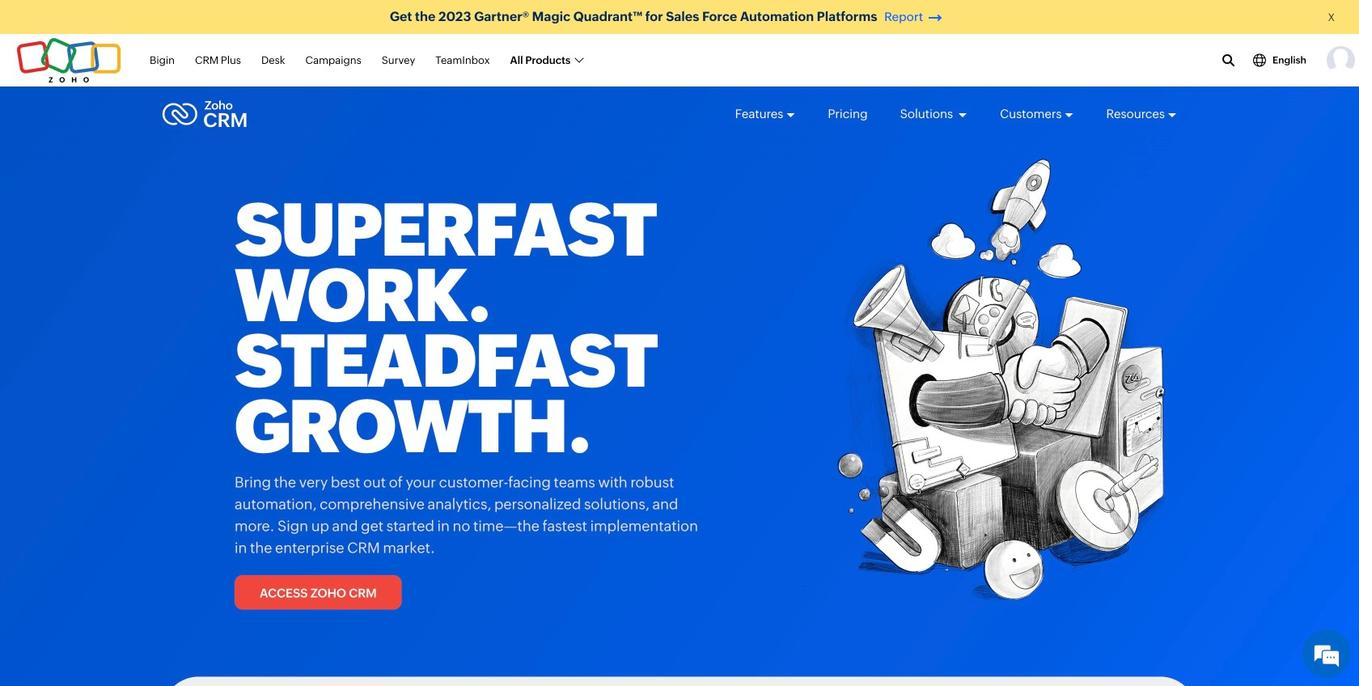 Task type: vqa. For each thing, say whether or not it's contained in the screenshot.
Custom Coupon Email Campaigns's Custom
no



Task type: describe. For each thing, give the bounding box(es) containing it.
greg robinson image
[[1327, 46, 1355, 74]]

crm home banner image
[[801, 159, 1169, 622]]

zoho crm logo image
[[162, 96, 248, 132]]



